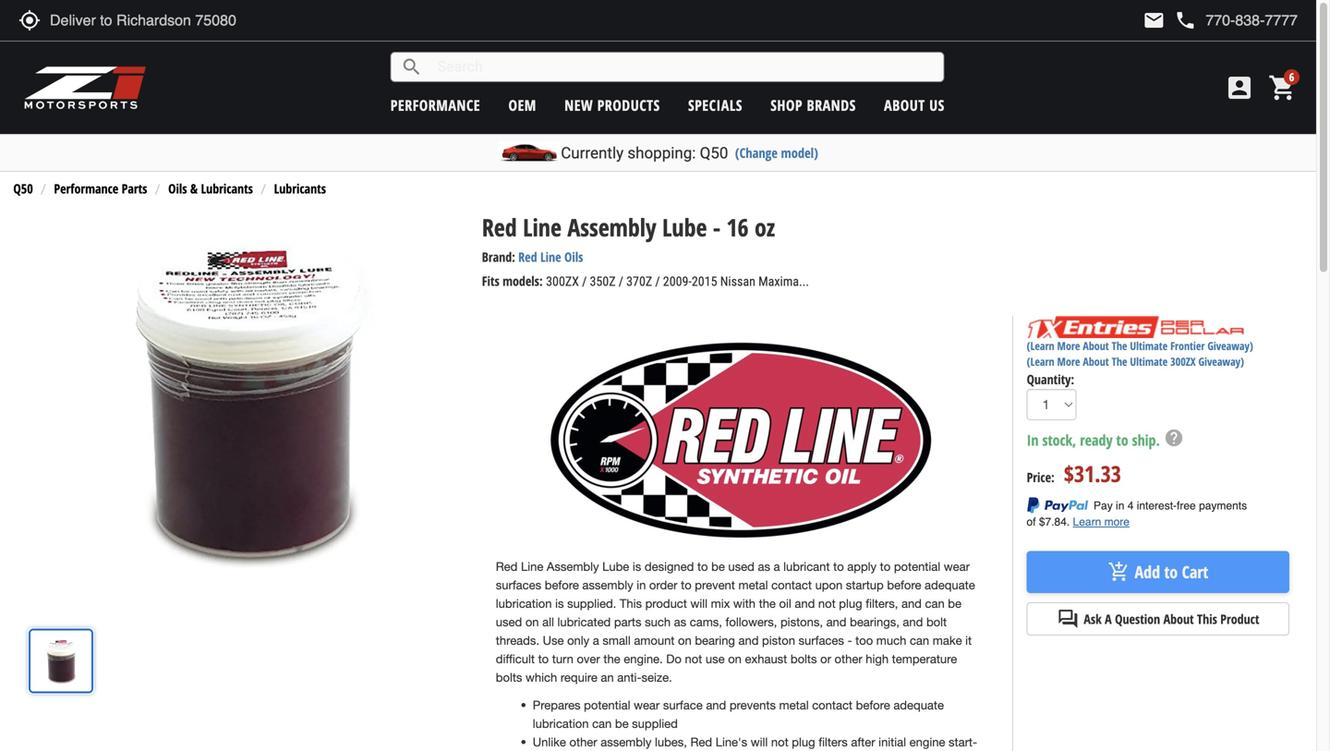 Task type: vqa. For each thing, say whether or not it's contained in the screenshot.
shop brands link
yes



Task type: describe. For each thing, give the bounding box(es) containing it.
0 horizontal spatial the
[[604, 652, 621, 666]]

0 vertical spatial can
[[925, 596, 945, 611]]

add
[[1135, 561, 1161, 583]]

question_answer
[[1058, 608, 1080, 630]]

account_box link
[[1221, 73, 1260, 103]]

brands
[[807, 95, 856, 115]]

oils inside red line assembly lube - 16 oz brand: red line oils fits models: 300zx / 350z / 370z / 2009-2015 nissan maxima...
[[565, 248, 583, 266]]

engine
[[910, 735, 946, 749]]

300zx inside red line assembly lube - 16 oz brand: red line oils fits models: 300zx / 350z / 370z / 2009-2015 nissan maxima...
[[546, 274, 579, 289]]

2 ultimate from the top
[[1131, 354, 1168, 369]]

assembly inside prepares potential wear surface and prevents metal contact before adequate lubrication can be supplied unlike other assembly lubes, red line's will not plug filters after initial engine start-
[[601, 735, 652, 749]]

to up the which
[[538, 652, 549, 666]]

a
[[1105, 610, 1112, 628]]

much
[[877, 633, 907, 648]]

temperature
[[892, 652, 958, 666]]

1 vertical spatial q50
[[13, 180, 33, 197]]

prepares potential wear surface and prevents metal contact before adequate lubrication can be supplied unlike other assembly lubes, red line's will not plug filters after initial engine start-
[[533, 698, 978, 751]]

filters
[[819, 735, 848, 749]]

search
[[401, 56, 423, 78]]

currently shopping: q50 (change model)
[[561, 144, 819, 162]]

mix
[[711, 596, 730, 611]]

exhaust
[[745, 652, 788, 666]]

2 horizontal spatial on
[[728, 652, 742, 666]]

2 / from the left
[[619, 274, 624, 289]]

lubricant
[[784, 559, 830, 574]]

difficult
[[496, 652, 535, 666]]

red up models:
[[519, 248, 537, 266]]

performance parts link
[[54, 180, 147, 197]]

to right apply
[[880, 559, 891, 574]]

my_location
[[18, 9, 41, 31]]

prepares
[[533, 698, 581, 712]]

1 vertical spatial giveaway)
[[1199, 354, 1245, 369]]

such
[[645, 615, 671, 629]]

specials link
[[688, 95, 743, 115]]

surface
[[663, 698, 703, 712]]

assembly for is
[[547, 559, 599, 574]]

product
[[1221, 610, 1260, 628]]

prevent
[[695, 578, 735, 592]]

wear inside prepares potential wear surface and prevents metal contact before adequate lubrication can be supplied unlike other assembly lubes, red line's will not plug filters after initial engine start-
[[634, 698, 660, 712]]

and right pistons,
[[827, 615, 847, 629]]

use
[[706, 652, 725, 666]]

&
[[190, 180, 198, 197]]

piston
[[762, 633, 796, 648]]

all
[[543, 615, 554, 629]]

this inside red line assembly lube is designed to be used as a lubricant to apply to potential wear surfaces before assembly in order to prevent metal contact upon startup before adequate lubrication is supplied. this product will mix with the oil and not plug filters, and can be used on all lubricated parts such as cams, followers, pistons, and bearings, and bolt threads. use only a small amount on bearing and piston surfaces - too much can make it difficult to turn over the engine. do not use on exhaust bolts or other high temperature bolts which require an anti-seize.
[[620, 596, 642, 611]]

in
[[1027, 430, 1039, 450]]

order
[[650, 578, 678, 592]]

oz
[[755, 211, 775, 243]]

1 vertical spatial a
[[593, 633, 600, 648]]

supplied
[[632, 716, 678, 731]]

oil
[[779, 596, 792, 611]]

about up (learn more about the ultimate 300zx giveaway) 'link'
[[1083, 338, 1110, 354]]

supplied.
[[567, 596, 617, 611]]

to up 'prevent'
[[698, 559, 708, 574]]

lubes,
[[655, 735, 687, 749]]

2 more from the top
[[1058, 354, 1081, 369]]

parts
[[614, 615, 642, 629]]

mail
[[1143, 9, 1166, 31]]

before inside prepares potential wear surface and prevents metal contact before adequate lubrication can be supplied unlike other assembly lubes, red line's will not plug filters after initial engine start-
[[856, 698, 891, 712]]

1 horizontal spatial as
[[758, 559, 771, 574]]

small
[[603, 633, 631, 648]]

add_shopping_cart
[[1108, 561, 1131, 583]]

phone link
[[1175, 9, 1298, 31]]

products
[[598, 95, 660, 115]]

do
[[667, 652, 682, 666]]

potential inside prepares potential wear surface and prevents metal contact before adequate lubrication can be supplied unlike other assembly lubes, red line's will not plug filters after initial engine start-
[[584, 698, 631, 712]]

will inside prepares potential wear surface and prevents metal contact before adequate lubrication can be supplied unlike other assembly lubes, red line's will not plug filters after initial engine start-
[[751, 735, 768, 749]]

1 / from the left
[[582, 274, 587, 289]]

1 horizontal spatial q50
[[700, 144, 729, 162]]

1 horizontal spatial the
[[759, 596, 776, 611]]

about down (learn more about the ultimate frontier giveaway) link
[[1083, 354, 1110, 369]]

before up the supplied.
[[545, 578, 579, 592]]

1 vertical spatial be
[[948, 596, 962, 611]]

(change model) link
[[735, 144, 819, 162]]

red inside red line assembly lube is designed to be used as a lubricant to apply to potential wear surfaces before assembly in order to prevent metal contact upon startup before adequate lubrication is supplied. this product will mix with the oil and not plug filters, and can be used on all lubricated parts such as cams, followers, pistons, and bearings, and bolt threads. use only a small amount on bearing and piston surfaces - too much can make it difficult to turn over the engine. do not use on exhaust bolts or other high temperature bolts which require an anti-seize.
[[496, 559, 518, 574]]

new products
[[565, 95, 660, 115]]

which
[[526, 670, 557, 685]]

account_box
[[1225, 73, 1255, 103]]

0 vertical spatial bolts
[[791, 652, 817, 666]]

seize.
[[642, 670, 672, 685]]

1 (learn from the top
[[1027, 338, 1055, 354]]

q50 link
[[13, 180, 33, 197]]

1 horizontal spatial is
[[633, 559, 642, 574]]

red line oils link
[[519, 248, 583, 266]]

upon
[[816, 578, 843, 592]]

line's
[[716, 735, 748, 749]]

in stock, ready to ship. help
[[1027, 428, 1185, 450]]

0 vertical spatial a
[[774, 559, 780, 574]]

adequate inside prepares potential wear surface and prevents metal contact before adequate lubrication can be supplied unlike other assembly lubes, red line's will not plug filters after initial engine start-
[[894, 698, 944, 712]]

product
[[646, 596, 687, 611]]

1 vertical spatial can
[[910, 633, 930, 648]]

2015
[[692, 274, 718, 289]]

lube for is
[[603, 559, 630, 574]]

after
[[851, 735, 876, 749]]

lubrication inside prepares potential wear surface and prevents metal contact before adequate lubrication can be supplied unlike other assembly lubes, red line's will not plug filters after initial engine start-
[[533, 716, 589, 731]]

engine.
[[624, 652, 663, 666]]

red line assembly lube - 16 oz brand: red line oils fits models: 300zx / 350z / 370z / 2009-2015 nissan maxima...
[[482, 211, 809, 290]]

only
[[567, 633, 590, 648]]

1 vertical spatial used
[[496, 615, 522, 629]]

1 more from the top
[[1058, 338, 1081, 354]]

quantity:
[[1027, 370, 1075, 388]]

nissan
[[721, 274, 756, 289]]

performance parts
[[54, 180, 147, 197]]

make
[[933, 633, 962, 648]]

1 horizontal spatial used
[[729, 559, 755, 574]]

currently
[[561, 144, 624, 162]]

in
[[637, 578, 646, 592]]

assembly inside red line assembly lube is designed to be used as a lubricant to apply to potential wear surfaces before assembly in order to prevent metal contact upon startup before adequate lubrication is supplied. this product will mix with the oil and not plug filters, and can be used on all lubricated parts such as cams, followers, pistons, and bearings, and bolt threads. use only a small amount on bearing and piston surfaces - too much can make it difficult to turn over the engine. do not use on exhaust bolts or other high temperature bolts which require an anti-seize.
[[583, 578, 634, 592]]

1 vertical spatial bolts
[[496, 670, 523, 685]]

be inside prepares potential wear surface and prevents metal contact before adequate lubrication can be supplied unlike other assembly lubes, red line's will not plug filters after initial engine start-
[[615, 716, 629, 731]]

apply
[[848, 559, 877, 574]]

not inside prepares potential wear surface and prevents metal contact before adequate lubrication can be supplied unlike other assembly lubes, red line's will not plug filters after initial engine start-
[[772, 735, 789, 749]]

can inside prepares potential wear surface and prevents metal contact before adequate lubrication can be supplied unlike other assembly lubes, red line's will not plug filters after initial engine start-
[[592, 716, 612, 731]]

over
[[577, 652, 600, 666]]

to up the upon in the right of the page
[[834, 559, 844, 574]]

ship.
[[1133, 430, 1160, 450]]

or
[[821, 652, 832, 666]]

1 vertical spatial on
[[678, 633, 692, 648]]



Task type: locate. For each thing, give the bounding box(es) containing it.
the left oil in the right of the page
[[759, 596, 776, 611]]

wear inside red line assembly lube is designed to be used as a lubricant to apply to potential wear surfaces before assembly in order to prevent metal contact upon startup before adequate lubrication is supplied. this product will mix with the oil and not plug filters, and can be used on all lubricated parts such as cams, followers, pistons, and bearings, and bolt threads. use only a small amount on bearing and piston surfaces - too much can make it difficult to turn over the engine. do not use on exhaust bolts or other high temperature bolts which require an anti-seize.
[[944, 559, 970, 574]]

1 lubricants from the left
[[201, 180, 253, 197]]

(learn more about the ultimate frontier giveaway) (learn more about the ultimate 300zx giveaway)
[[1027, 338, 1254, 369]]

1 horizontal spatial surfaces
[[799, 633, 845, 648]]

300zx
[[546, 274, 579, 289], [1171, 354, 1196, 369]]

be up the make at the right bottom
[[948, 596, 962, 611]]

0 horizontal spatial other
[[570, 735, 598, 749]]

with
[[734, 596, 756, 611]]

lubrication
[[496, 596, 552, 611], [533, 716, 589, 731]]

/ left 350z
[[582, 274, 587, 289]]

1 horizontal spatial bolts
[[791, 652, 817, 666]]

(learn more about the ultimate frontier giveaway) link
[[1027, 338, 1254, 354]]

0 vertical spatial line
[[523, 211, 562, 243]]

lubricants right oils & lubricants link
[[274, 180, 326, 197]]

contact
[[772, 578, 812, 592], [812, 698, 853, 712]]

brand:
[[482, 248, 516, 266]]

red up threads.
[[496, 559, 518, 574]]

can
[[925, 596, 945, 611], [910, 633, 930, 648], [592, 716, 612, 731]]

is up the in
[[633, 559, 642, 574]]

surfaces up threads.
[[496, 578, 542, 592]]

potential inside red line assembly lube is designed to be used as a lubricant to apply to potential wear surfaces before assembly in order to prevent metal contact upon startup before adequate lubrication is supplied. this product will mix with the oil and not plug filters, and can be used on all lubricated parts such as cams, followers, pistons, and bearings, and bolt threads. use only a small amount on bearing and piston surfaces - too much can make it difficult to turn over the engine. do not use on exhaust bolts or other high temperature bolts which require an anti-seize.
[[894, 559, 941, 574]]

not right do
[[685, 652, 703, 666]]

contact inside red line assembly lube is designed to be used as a lubricant to apply to potential wear surfaces before assembly in order to prevent metal contact upon startup before adequate lubrication is supplied. this product will mix with the oil and not plug filters, and can be used on all lubricated parts such as cams, followers, pistons, and bearings, and bolt threads. use only a small amount on bearing and piston surfaces - too much can make it difficult to turn over the engine. do not use on exhaust bolts or other high temperature bolts which require an anti-seize.
[[772, 578, 812, 592]]

to inside in stock, ready to ship. help
[[1117, 430, 1129, 450]]

wear up supplied
[[634, 698, 660, 712]]

not down prevents
[[772, 735, 789, 749]]

the down (learn more about the ultimate frontier giveaway) link
[[1112, 354, 1128, 369]]

contact up filters
[[812, 698, 853, 712]]

1 vertical spatial line
[[541, 248, 561, 266]]

shopping:
[[628, 144, 696, 162]]

1 horizontal spatial contact
[[812, 698, 853, 712]]

lubrication down prepares
[[533, 716, 589, 731]]

3 / from the left
[[656, 274, 660, 289]]

0 vertical spatial contact
[[772, 578, 812, 592]]

ultimate up (learn more about the ultimate 300zx giveaway) 'link'
[[1131, 338, 1168, 354]]

question_answer ask a question about this product
[[1058, 608, 1260, 630]]

other right or
[[835, 652, 863, 666]]

assembly up the supplied.
[[583, 578, 634, 592]]

can down an
[[592, 716, 612, 731]]

0 vertical spatial assembly
[[568, 211, 657, 243]]

filters,
[[866, 596, 899, 611]]

about inside question_answer ask a question about this product
[[1164, 610, 1194, 628]]

threads.
[[496, 633, 540, 648]]

300zx inside (learn more about the ultimate frontier giveaway) (learn more about the ultimate 300zx giveaway)
[[1171, 354, 1196, 369]]

0 horizontal spatial lubricants
[[201, 180, 253, 197]]

q50 left performance
[[13, 180, 33, 197]]

shop brands link
[[771, 95, 856, 115]]

1 horizontal spatial wear
[[944, 559, 970, 574]]

1 ultimate from the top
[[1131, 338, 1168, 354]]

$31.33
[[1064, 459, 1122, 489]]

initial
[[879, 735, 907, 749]]

1 horizontal spatial other
[[835, 652, 863, 666]]

prevents
[[730, 698, 776, 712]]

0 vertical spatial used
[[729, 559, 755, 574]]

metal right prevents
[[780, 698, 809, 712]]

adequate up the engine on the right bottom of page
[[894, 698, 944, 712]]

metal inside red line assembly lube is designed to be used as a lubricant to apply to potential wear surfaces before assembly in order to prevent metal contact upon startup before adequate lubrication is supplied. this product will mix with the oil and not plug filters, and can be used on all lubricated parts such as cams, followers, pistons, and bearings, and bolt threads. use only a small amount on bearing and piston surfaces - too much can make it difficult to turn over the engine. do not use on exhaust bolts or other high temperature bolts which require an anti-seize.
[[739, 578, 768, 592]]

lube up the supplied.
[[603, 559, 630, 574]]

0 vertical spatial surfaces
[[496, 578, 542, 592]]

will right line's
[[751, 735, 768, 749]]

line for is
[[521, 559, 544, 574]]

metal inside prepares potential wear surface and prevents metal contact before adequate lubrication can be supplied unlike other assembly lubes, red line's will not plug filters after initial engine start-
[[780, 698, 809, 712]]

as
[[758, 559, 771, 574], [674, 615, 687, 629]]

shopping_cart
[[1269, 73, 1298, 103]]

1 vertical spatial as
[[674, 615, 687, 629]]

be up 'prevent'
[[712, 559, 725, 574]]

1 vertical spatial other
[[570, 735, 598, 749]]

assembly up the supplied.
[[547, 559, 599, 574]]

oem link
[[509, 95, 537, 115]]

performance
[[391, 95, 481, 115]]

2 vertical spatial can
[[592, 716, 612, 731]]

red line assembly lube is designed to be used as a lubricant to apply to potential wear surfaces before assembly in order to prevent metal contact upon startup before adequate lubrication is supplied. this product will mix with the oil and not plug filters, and can be used on all lubricated parts such as cams, followers, pistons, and bearings, and bolt threads. use only a small amount on bearing and piston surfaces - too much can make it difficult to turn over the engine. do not use on exhaust bolts or other high temperature bolts which require an anti-seize.
[[496, 559, 976, 685]]

1 horizontal spatial this
[[1198, 610, 1218, 628]]

/ right 350z
[[619, 274, 624, 289]]

0 vertical spatial 300zx
[[546, 274, 579, 289]]

0 vertical spatial adequate
[[925, 578, 976, 592]]

1 vertical spatial surfaces
[[799, 633, 845, 648]]

ultimate down (learn more about the ultimate frontier giveaway) link
[[1131, 354, 1168, 369]]

lube left the 16
[[663, 211, 707, 243]]

q50 left (change
[[700, 144, 729, 162]]

will inside red line assembly lube is designed to be used as a lubricant to apply to potential wear surfaces before assembly in order to prevent metal contact upon startup before adequate lubrication is supplied. this product will mix with the oil and not plug filters, and can be used on all lubricated parts such as cams, followers, pistons, and bearings, and bolt threads. use only a small amount on bearing and piston surfaces - too much can make it difficult to turn over the engine. do not use on exhaust bolts or other high temperature bolts which require an anti-seize.
[[691, 596, 708, 611]]

surfaces
[[496, 578, 542, 592], [799, 633, 845, 648]]

1 horizontal spatial /
[[619, 274, 624, 289]]

plug inside prepares potential wear surface and prevents metal contact before adequate lubrication can be supplied unlike other assembly lubes, red line's will not plug filters after initial engine start-
[[792, 735, 816, 749]]

about left us
[[884, 95, 926, 115]]

(change
[[735, 144, 778, 162]]

assembly down supplied
[[601, 735, 652, 749]]

0 vertical spatial the
[[759, 596, 776, 611]]

cams,
[[690, 615, 723, 629]]

on up do
[[678, 633, 692, 648]]

plug left filters
[[792, 735, 816, 749]]

the up (learn more about the ultimate 300zx giveaway) 'link'
[[1112, 338, 1128, 354]]

lube inside red line assembly lube is designed to be used as a lubricant to apply to potential wear surfaces before assembly in order to prevent metal contact upon startup before adequate lubrication is supplied. this product will mix with the oil and not plug filters, and can be used on all lubricated parts such as cams, followers, pistons, and bearings, and bolt threads. use only a small amount on bearing and piston surfaces - too much can make it difficult to turn over the engine. do not use on exhaust bolts or other high temperature bolts which require an anti-seize.
[[603, 559, 630, 574]]

1 horizontal spatial will
[[751, 735, 768, 749]]

1 horizontal spatial be
[[712, 559, 725, 574]]

use
[[543, 633, 564, 648]]

question
[[1115, 610, 1161, 628]]

0 horizontal spatial used
[[496, 615, 522, 629]]

to right order
[[681, 578, 692, 592]]

0 horizontal spatial will
[[691, 596, 708, 611]]

0 vertical spatial giveaway)
[[1208, 338, 1254, 354]]

performance
[[54, 180, 118, 197]]

performance link
[[391, 95, 481, 115]]

z1 motorsports logo image
[[23, 65, 147, 111]]

on right use
[[728, 652, 742, 666]]

0 vertical spatial plug
[[839, 596, 863, 611]]

2 horizontal spatial be
[[948, 596, 962, 611]]

0 horizontal spatial plug
[[792, 735, 816, 749]]

- inside red line assembly lube is designed to be used as a lubricant to apply to potential wear surfaces before assembly in order to prevent metal contact upon startup before adequate lubrication is supplied. this product will mix with the oil and not plug filters, and can be used on all lubricated parts such as cams, followers, pistons, and bearings, and bolt threads. use only a small amount on bearing and piston surfaces - too much can make it difficult to turn over the engine. do not use on exhaust bolts or other high temperature bolts which require an anti-seize.
[[848, 633, 853, 648]]

contact inside prepares potential wear surface and prevents metal contact before adequate lubrication can be supplied unlike other assembly lubes, red line's will not plug filters after initial engine start-
[[812, 698, 853, 712]]

adequate inside red line assembly lube is designed to be used as a lubricant to apply to potential wear surfaces before assembly in order to prevent metal contact upon startup before adequate lubrication is supplied. this product will mix with the oil and not plug filters, and can be used on all lubricated parts such as cams, followers, pistons, and bearings, and bolt threads. use only a small amount on bearing and piston surfaces - too much can make it difficult to turn over the engine. do not use on exhaust bolts or other high temperature bolts which require an anti-seize.
[[925, 578, 976, 592]]

Search search field
[[423, 53, 944, 81]]

ready
[[1081, 430, 1113, 450]]

assembly inside red line assembly lube is designed to be used as a lubricant to apply to potential wear surfaces before assembly in order to prevent metal contact upon startup before adequate lubrication is supplied. this product will mix with the oil and not plug filters, and can be used on all lubricated parts such as cams, followers, pistons, and bearings, and bolt threads. use only a small amount on bearing and piston surfaces - too much can make it difficult to turn over the engine. do not use on exhaust bolts or other high temperature bolts which require an anti-seize.
[[547, 559, 599, 574]]

- left too
[[848, 633, 853, 648]]

lubrication inside red line assembly lube is designed to be used as a lubricant to apply to potential wear surfaces before assembly in order to prevent metal contact upon startup before adequate lubrication is supplied. this product will mix with the oil and not plug filters, and can be used on all lubricated parts such as cams, followers, pistons, and bearings, and bolt threads. use only a small amount on bearing and piston surfaces - too much can make it difficult to turn over the engine. do not use on exhaust bolts or other high temperature bolts which require an anti-seize.
[[496, 596, 552, 611]]

not
[[819, 596, 836, 611], [685, 652, 703, 666], [772, 735, 789, 749]]

this inside question_answer ask a question about this product
[[1198, 610, 1218, 628]]

be left supplied
[[615, 716, 629, 731]]

lubricated
[[558, 615, 611, 629]]

bolt
[[927, 615, 947, 629]]

lubrication up all
[[496, 596, 552, 611]]

and up pistons,
[[795, 596, 815, 611]]

potential up filters,
[[894, 559, 941, 574]]

cart
[[1182, 561, 1209, 583]]

1 horizontal spatial potential
[[894, 559, 941, 574]]

assembly up 350z
[[568, 211, 657, 243]]

adequate up bolt
[[925, 578, 976, 592]]

1 horizontal spatial lubricants
[[274, 180, 326, 197]]

fits
[[482, 272, 500, 290]]

0 vertical spatial on
[[526, 615, 539, 629]]

red
[[482, 211, 517, 243], [519, 248, 537, 266], [496, 559, 518, 574], [691, 735, 713, 749]]

bearing
[[695, 633, 735, 648]]

line up the 'red line oils' link
[[523, 211, 562, 243]]

0 horizontal spatial is
[[555, 596, 564, 611]]

1 horizontal spatial lube
[[663, 211, 707, 243]]

and left bolt
[[903, 615, 923, 629]]

1 vertical spatial assembly
[[547, 559, 599, 574]]

2 (learn from the top
[[1027, 354, 1055, 369]]

too
[[856, 633, 873, 648]]

other right unlike
[[570, 735, 598, 749]]

on left all
[[526, 615, 539, 629]]

before up filters,
[[887, 578, 922, 592]]

0 vertical spatial wear
[[944, 559, 970, 574]]

parts
[[122, 180, 147, 197]]

high
[[866, 652, 889, 666]]

price:
[[1027, 468, 1055, 486]]

2 vertical spatial not
[[772, 735, 789, 749]]

2 the from the top
[[1112, 354, 1128, 369]]

bolts down difficult
[[496, 670, 523, 685]]

turn
[[552, 652, 574, 666]]

a
[[774, 559, 780, 574], [593, 633, 600, 648]]

as left lubricant
[[758, 559, 771, 574]]

plug inside red line assembly lube is designed to be used as a lubricant to apply to potential wear surfaces before assembly in order to prevent metal contact upon startup before adequate lubrication is supplied. this product will mix with the oil and not plug filters, and can be used on all lubricated parts such as cams, followers, pistons, and bearings, and bolt threads. use only a small amount on bearing and piston surfaces - too much can make it difficult to turn over the engine. do not use on exhaust bolts or other high temperature bolts which require an anti-seize.
[[839, 596, 863, 611]]

0 horizontal spatial as
[[674, 615, 687, 629]]

used up threads.
[[496, 615, 522, 629]]

0 horizontal spatial be
[[615, 716, 629, 731]]

can up bolt
[[925, 596, 945, 611]]

will
[[691, 596, 708, 611], [751, 735, 768, 749]]

0 horizontal spatial -
[[713, 211, 721, 243]]

1 vertical spatial lube
[[603, 559, 630, 574]]

this left product
[[1198, 610, 1218, 628]]

mail phone
[[1143, 9, 1197, 31]]

1 vertical spatial assembly
[[601, 735, 652, 749]]

1 vertical spatial wear
[[634, 698, 660, 712]]

line up models:
[[541, 248, 561, 266]]

1 vertical spatial contact
[[812, 698, 853, 712]]

red left line's
[[691, 735, 713, 749]]

1 vertical spatial is
[[555, 596, 564, 611]]

can up temperature
[[910, 633, 930, 648]]

line inside red line assembly lube is designed to be used as a lubricant to apply to potential wear surfaces before assembly in order to prevent metal contact upon startup before adequate lubrication is supplied. this product will mix with the oil and not plug filters, and can be used on all lubricated parts such as cams, followers, pistons, and bearings, and bolt threads. use only a small amount on bearing and piston surfaces - too much can make it difficult to turn over the engine. do not use on exhaust bolts or other high temperature bolts which require an anti-seize.
[[521, 559, 544, 574]]

- left the 16
[[713, 211, 721, 243]]

0 vertical spatial (learn
[[1027, 338, 1055, 354]]

about us
[[884, 95, 945, 115]]

oils & lubricants link
[[168, 180, 253, 197]]

1 vertical spatial not
[[685, 652, 703, 666]]

0 horizontal spatial a
[[593, 633, 600, 648]]

(learn more about the ultimate 300zx giveaway) link
[[1027, 354, 1245, 369]]

2 vertical spatial line
[[521, 559, 544, 574]]

0 vertical spatial be
[[712, 559, 725, 574]]

bolts
[[791, 652, 817, 666], [496, 670, 523, 685]]

assembly inside red line assembly lube - 16 oz brand: red line oils fits models: 300zx / 350z / 370z / 2009-2015 nissan maxima...
[[568, 211, 657, 243]]

to left ship.
[[1117, 430, 1129, 450]]

other inside prepares potential wear surface and prevents metal contact before adequate lubrication can be supplied unlike other assembly lubes, red line's will not plug filters after initial engine start-
[[570, 735, 598, 749]]

giveaway)
[[1208, 338, 1254, 354], [1199, 354, 1245, 369]]

this up parts
[[620, 596, 642, 611]]

0 vertical spatial is
[[633, 559, 642, 574]]

this
[[620, 596, 642, 611], [1198, 610, 1218, 628]]

1 vertical spatial -
[[848, 633, 853, 648]]

before up after
[[856, 698, 891, 712]]

to right add
[[1165, 561, 1178, 583]]

0 horizontal spatial /
[[582, 274, 587, 289]]

0 horizontal spatial surfaces
[[496, 578, 542, 592]]

shop
[[771, 95, 803, 115]]

300zx down frontier
[[1171, 354, 1196, 369]]

2 horizontal spatial not
[[819, 596, 836, 611]]

add_shopping_cart add to cart
[[1108, 561, 1209, 583]]

contact up oil in the right of the page
[[772, 578, 812, 592]]

1 vertical spatial potential
[[584, 698, 631, 712]]

350z
[[590, 274, 616, 289]]

potential down an
[[584, 698, 631, 712]]

lube for -
[[663, 211, 707, 243]]

1 horizontal spatial not
[[772, 735, 789, 749]]

metal up with
[[739, 578, 768, 592]]

about right question
[[1164, 610, 1194, 628]]

0 horizontal spatial q50
[[13, 180, 33, 197]]

red up brand:
[[482, 211, 517, 243]]

phone
[[1175, 9, 1197, 31]]

it
[[966, 633, 972, 648]]

1 vertical spatial will
[[751, 735, 768, 749]]

and right 'surface'
[[706, 698, 727, 712]]

giveaway) down frontier
[[1199, 354, 1245, 369]]

0 vertical spatial more
[[1058, 338, 1081, 354]]

the up an
[[604, 652, 621, 666]]

1 horizontal spatial metal
[[780, 698, 809, 712]]

other inside red line assembly lube is designed to be used as a lubricant to apply to potential wear surfaces before assembly in order to prevent metal contact upon startup before adequate lubrication is supplied. this product will mix with the oil and not plug filters, and can be used on all lubricated parts such as cams, followers, pistons, and bearings, and bolt threads. use only a small amount on bearing and piston surfaces - too much can make it difficult to turn over the engine. do not use on exhaust bolts or other high temperature bolts which require an anti-seize.
[[835, 652, 863, 666]]

0 horizontal spatial potential
[[584, 698, 631, 712]]

not down the upon in the right of the page
[[819, 596, 836, 611]]

16
[[727, 211, 749, 243]]

0 horizontal spatial oils
[[168, 180, 187, 197]]

red inside prepares potential wear surface and prevents metal contact before adequate lubrication can be supplied unlike other assembly lubes, red line's will not plug filters after initial engine start-
[[691, 735, 713, 749]]

the
[[759, 596, 776, 611], [604, 652, 621, 666]]

assembly for -
[[568, 211, 657, 243]]

new products link
[[565, 95, 660, 115]]

0 horizontal spatial contact
[[772, 578, 812, 592]]

bolts left or
[[791, 652, 817, 666]]

0 vertical spatial oils
[[168, 180, 187, 197]]

startup
[[846, 578, 884, 592]]

will up cams,
[[691, 596, 708, 611]]

1 the from the top
[[1112, 338, 1128, 354]]

line for -
[[523, 211, 562, 243]]

and
[[795, 596, 815, 611], [902, 596, 922, 611], [827, 615, 847, 629], [903, 615, 923, 629], [739, 633, 759, 648], [706, 698, 727, 712]]

wear
[[944, 559, 970, 574], [634, 698, 660, 712]]

and right filters,
[[902, 596, 922, 611]]

wear up bolt
[[944, 559, 970, 574]]

0 vertical spatial metal
[[739, 578, 768, 592]]

as right such
[[674, 615, 687, 629]]

lube inside red line assembly lube - 16 oz brand: red line oils fits models: 300zx / 350z / 370z / 2009-2015 nissan maxima...
[[663, 211, 707, 243]]

0 vertical spatial other
[[835, 652, 863, 666]]

mail link
[[1143, 9, 1166, 31]]

2009-
[[663, 274, 692, 289]]

is up lubricated
[[555, 596, 564, 611]]

1 horizontal spatial a
[[774, 559, 780, 574]]

1 vertical spatial 300zx
[[1171, 354, 1196, 369]]

model)
[[781, 144, 819, 162]]

used up 'prevent'
[[729, 559, 755, 574]]

2 vertical spatial be
[[615, 716, 629, 731]]

maxima...
[[759, 274, 809, 289]]

1 horizontal spatial oils
[[565, 248, 583, 266]]

surfaces up or
[[799, 633, 845, 648]]

plug down startup
[[839, 596, 863, 611]]

a right only
[[593, 633, 600, 648]]

new
[[565, 95, 593, 115]]

line up all
[[521, 559, 544, 574]]

stock,
[[1043, 430, 1077, 450]]

1 vertical spatial more
[[1058, 354, 1081, 369]]

- inside red line assembly lube - 16 oz brand: red line oils fits models: 300zx / 350z / 370z / 2009-2015 nissan maxima...
[[713, 211, 721, 243]]

1 vertical spatial oils
[[565, 248, 583, 266]]

/ right 370z
[[656, 274, 660, 289]]

1 vertical spatial metal
[[780, 698, 809, 712]]

oils & lubricants
[[168, 180, 253, 197]]

0 vertical spatial ultimate
[[1131, 338, 1168, 354]]

and inside prepares potential wear surface and prevents metal contact before adequate lubrication can be supplied unlike other assembly lubes, red line's will not plug filters after initial engine start-
[[706, 698, 727, 712]]

giveaway) right frontier
[[1208, 338, 1254, 354]]

1 vertical spatial lubrication
[[533, 716, 589, 731]]

potential
[[894, 559, 941, 574], [584, 698, 631, 712]]

1 horizontal spatial on
[[678, 633, 692, 648]]

ask
[[1084, 610, 1102, 628]]

a left lubricant
[[774, 559, 780, 574]]

an
[[601, 670, 614, 685]]

0 vertical spatial the
[[1112, 338, 1128, 354]]

0 vertical spatial as
[[758, 559, 771, 574]]

1 horizontal spatial plug
[[839, 596, 863, 611]]

2 lubricants from the left
[[274, 180, 326, 197]]

1 horizontal spatial -
[[848, 633, 853, 648]]

2 horizontal spatial /
[[656, 274, 660, 289]]

300zx down the 'red line oils' link
[[546, 274, 579, 289]]

0 horizontal spatial not
[[685, 652, 703, 666]]

lubricants right &
[[201, 180, 253, 197]]

0 vertical spatial will
[[691, 596, 708, 611]]

0 horizontal spatial wear
[[634, 698, 660, 712]]

0 horizontal spatial on
[[526, 615, 539, 629]]

and down the followers, in the right bottom of the page
[[739, 633, 759, 648]]



